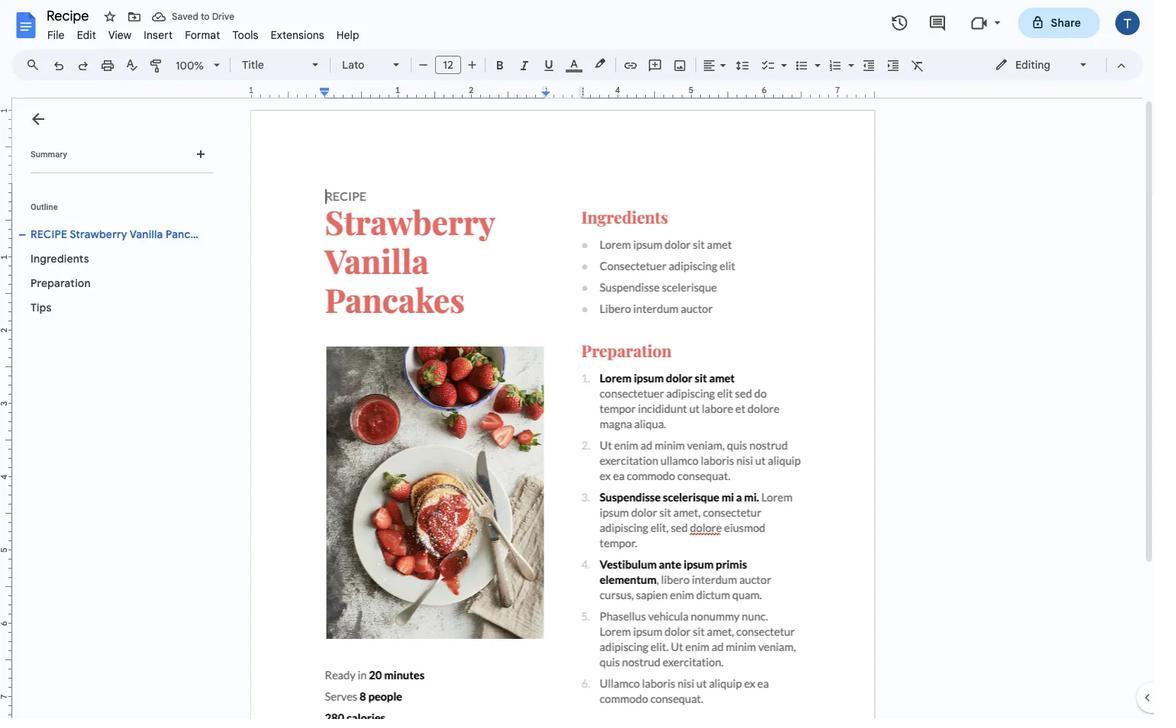 Task type: vqa. For each thing, say whether or not it's contained in the screenshot.
saved
yes



Task type: locate. For each thing, give the bounding box(es) containing it.
line & paragraph spacing image
[[735, 54, 752, 76]]

editing button
[[985, 53, 1100, 76]]

tools menu item
[[226, 26, 265, 44]]

menu bar
[[41, 20, 366, 45]]

strawberry
[[70, 228, 127, 241]]

outline heading
[[12, 201, 220, 222]]

main toolbar
[[45, 0, 931, 593]]

format menu item
[[179, 26, 226, 44]]

tools
[[233, 28, 259, 42]]

recipe strawberry vanilla pancakes
[[31, 228, 214, 241]]

menu bar inside menu bar banner
[[41, 20, 366, 45]]

help
[[337, 28, 360, 42]]

menu bar containing file
[[41, 20, 366, 45]]

menu bar banner
[[0, 0, 1156, 720]]

application
[[0, 0, 1156, 720]]

summary heading
[[31, 148, 67, 160]]

drive
[[212, 11, 235, 23]]

extensions
[[271, 28, 325, 42]]

outline
[[31, 202, 58, 212]]

editing
[[1016, 58, 1051, 71]]

Font size field
[[436, 56, 468, 75]]

mode and view toolbar
[[984, 50, 1135, 80]]

Rename text field
[[41, 6, 98, 24]]

share button
[[1019, 8, 1101, 38]]

text color image
[[566, 54, 583, 73]]

document outline element
[[12, 99, 220, 720]]

view menu item
[[102, 26, 138, 44]]

view
[[108, 28, 132, 42]]

lato
[[342, 58, 365, 71]]

Menus field
[[19, 54, 53, 76]]

summary
[[31, 149, 67, 159]]

highlight color image
[[592, 54, 609, 73]]



Task type: describe. For each thing, give the bounding box(es) containing it.
top margin image
[[0, 111, 11, 188]]

to
[[201, 11, 210, 23]]

format
[[185, 28, 220, 42]]

ingredients
[[31, 252, 89, 266]]

left margin image
[[252, 86, 329, 98]]

lato option
[[342, 54, 384, 76]]

extensions menu item
[[265, 26, 331, 44]]

help menu item
[[331, 26, 366, 44]]

preparation
[[31, 277, 91, 290]]

1
[[249, 85, 254, 96]]

share
[[1052, 16, 1082, 29]]

insert menu item
[[138, 26, 179, 44]]

insert image image
[[672, 54, 690, 76]]

saved
[[172, 11, 199, 23]]

right margin image
[[798, 86, 875, 98]]

Zoom text field
[[172, 55, 209, 76]]

edit menu item
[[71, 26, 102, 44]]

title
[[242, 58, 264, 71]]

recipe
[[31, 228, 67, 241]]

file menu item
[[41, 26, 71, 44]]

tips
[[31, 301, 52, 314]]

application containing share
[[0, 0, 1156, 720]]

edit
[[77, 28, 96, 42]]

saved to drive
[[172, 11, 235, 23]]

file
[[47, 28, 65, 42]]

vanilla
[[130, 228, 163, 241]]

Zoom field
[[170, 54, 227, 77]]

saved to drive button
[[148, 6, 238, 28]]

align & indent image
[[701, 54, 719, 76]]

styles list. title selected. option
[[242, 54, 303, 76]]

Font size text field
[[436, 56, 461, 74]]

insert
[[144, 28, 173, 42]]

pancakes
[[166, 228, 214, 241]]

Star checkbox
[[99, 6, 121, 28]]



